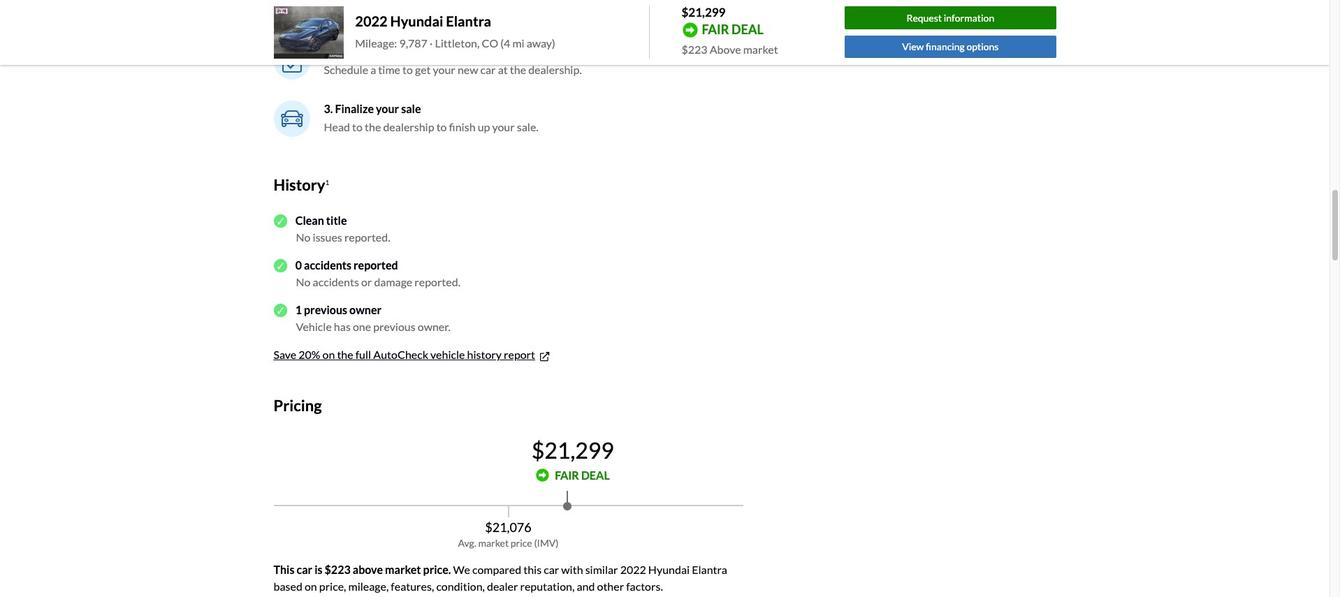 Task type: describe. For each thing, give the bounding box(es) containing it.
compared
[[473, 563, 522, 577]]

finish
[[449, 120, 476, 133]]

choose
[[335, 44, 373, 58]]

vdpcheck image for clean title
[[274, 214, 287, 228]]

$223 above market
[[682, 42, 779, 56]]

choose
[[553, 5, 588, 19]]

head
[[324, 120, 350, 133]]

service
[[590, 5, 625, 19]]

price
[[511, 537, 532, 549]]

protection
[[647, 5, 699, 19]]

the inside '2. choose pick up time schedule a time to get your new car at the dealership.'
[[510, 63, 526, 76]]

condition,
[[436, 580, 485, 593]]

car inside '2. choose pick up time schedule a time to get your new car at the dealership.'
[[481, 63, 496, 76]]

find financing options, value your trade-in, and choose service and protection plans.
[[324, 5, 729, 19]]

this
[[524, 563, 542, 577]]

history 1
[[274, 175, 329, 194]]

0 horizontal spatial to
[[352, 120, 363, 133]]

1 inside history 1
[[325, 178, 329, 186]]

car inside we compared this car with similar 2022 hyundai elantra based on price, mileage, features, condition, dealer reputation, and other factors.
[[544, 563, 559, 577]]

owner
[[350, 304, 382, 317]]

is
[[315, 563, 323, 577]]

price.
[[423, 563, 451, 577]]

options,
[[395, 5, 434, 19]]

full
[[356, 348, 371, 362]]

20%
[[299, 348, 320, 362]]

damage
[[374, 276, 413, 289]]

3. finalize your sale head to the dealership to finish up your sale.
[[324, 102, 539, 133]]

mileage:
[[355, 37, 397, 50]]

2 vertical spatial the
[[337, 348, 353, 362]]

no for no issues reported.
[[296, 231, 311, 244]]

2022 inside we compared this car with similar 2022 hyundai elantra based on price, mileage, features, condition, dealer reputation, and other factors.
[[621, 563, 646, 577]]

new
[[458, 63, 478, 76]]

·
[[430, 37, 433, 50]]

and inside we compared this car with similar 2022 hyundai elantra based on price, mileage, features, condition, dealer reputation, and other factors.
[[577, 580, 595, 593]]

1 horizontal spatial time
[[413, 44, 435, 58]]

we
[[453, 563, 470, 577]]

0 horizontal spatial market
[[385, 563, 421, 577]]

elantra inside we compared this car with similar 2022 hyundai elantra based on price, mileage, features, condition, dealer reputation, and other factors.
[[692, 563, 728, 577]]

history
[[274, 175, 325, 194]]

0 horizontal spatial and
[[533, 5, 551, 19]]

similar
[[586, 563, 618, 577]]

above
[[353, 563, 383, 577]]

0 accidents reported
[[295, 259, 398, 272]]

your left sale
[[376, 102, 399, 115]]

fair
[[702, 21, 729, 37]]

no accidents or damage reported.
[[296, 276, 461, 289]]

mi
[[513, 37, 525, 50]]

find
[[324, 5, 346, 19]]

(4
[[501, 37, 511, 50]]

features,
[[391, 580, 434, 593]]

save
[[274, 348, 297, 362]]

based
[[274, 580, 303, 593]]

view financing options
[[903, 41, 999, 53]]

financing for find
[[348, 5, 392, 19]]

0 horizontal spatial car
[[297, 563, 313, 577]]

0 horizontal spatial 1
[[295, 304, 302, 317]]

box usd image
[[282, 0, 302, 15]]

with
[[562, 563, 583, 577]]

report
[[504, 348, 536, 362]]

dealership.
[[529, 63, 582, 76]]

deal
[[732, 21, 764, 37]]

hyundai inside we compared this car with similar 2022 hyundai elantra based on price, mileage, features, condition, dealer reputation, and other factors.
[[649, 563, 690, 577]]

0 horizontal spatial previous
[[304, 304, 347, 317]]

to for head
[[437, 120, 447, 133]]

1 vertical spatial time
[[378, 63, 401, 76]]

1 vertical spatial $223
[[325, 563, 351, 577]]

options
[[967, 41, 999, 53]]

value
[[436, 5, 462, 19]]

on inside save 20% on the full autocheck vehicle history report link
[[323, 348, 335, 362]]

no for no accidents or damage reported.
[[296, 276, 311, 289]]

a
[[371, 63, 376, 76]]

financing for view
[[926, 41, 965, 53]]

vehicle
[[296, 320, 332, 334]]

reputation,
[[520, 580, 575, 593]]

schedule
[[324, 63, 368, 76]]

fair deal
[[555, 469, 610, 482]]

2.
[[324, 44, 333, 58]]

request
[[907, 12, 942, 24]]

above
[[710, 42, 741, 56]]

issues
[[313, 231, 342, 244]]

3.
[[324, 102, 333, 115]]

factors.
[[626, 580, 663, 593]]

$21,076 avg. market price (imv)
[[458, 520, 559, 549]]

reported
[[354, 259, 398, 272]]

fair deal image
[[536, 469, 550, 483]]



Task type: vqa. For each thing, say whether or not it's contained in the screenshot.
"Plans."
yes



Task type: locate. For each thing, give the bounding box(es) containing it.
dealer
[[487, 580, 518, 593]]

1 vertical spatial previous
[[373, 320, 416, 334]]

at
[[498, 63, 508, 76]]

pricing
[[274, 397, 322, 415]]

0 horizontal spatial up
[[398, 44, 410, 58]]

0 vertical spatial previous
[[304, 304, 347, 317]]

up right pick
[[398, 44, 410, 58]]

clean title
[[295, 214, 347, 227]]

this car is $223 above market price.
[[274, 563, 451, 577]]

1 vertical spatial market
[[478, 537, 509, 549]]

2 vertical spatial market
[[385, 563, 421, 577]]

to
[[403, 63, 413, 76], [352, 120, 363, 133], [437, 120, 447, 133]]

1 vdpcheck image from the top
[[274, 214, 287, 228]]

2 horizontal spatial market
[[744, 42, 779, 56]]

away)
[[527, 37, 556, 50]]

1 vertical spatial 2022
[[621, 563, 646, 577]]

view
[[903, 41, 924, 53]]

on inside we compared this car with similar 2022 hyundai elantra based on price, mileage, features, condition, dealer reputation, and other factors.
[[305, 580, 317, 593]]

0 vertical spatial time
[[413, 44, 435, 58]]

hyundai inside 2022 hyundai elantra mileage: 9,787 · littleton, co (4 mi away)
[[390, 13, 443, 30]]

$223 up price,
[[325, 563, 351, 577]]

1 horizontal spatial $21,299
[[682, 5, 726, 20]]

information
[[944, 12, 995, 24]]

to left get
[[403, 63, 413, 76]]

and
[[533, 5, 551, 19], [627, 5, 645, 19], [577, 580, 595, 593]]

your right value at the left top of page
[[464, 5, 487, 19]]

accidents for 0
[[304, 259, 352, 272]]

1 no from the top
[[296, 231, 311, 244]]

0 vertical spatial on
[[323, 348, 335, 362]]

reported. right damage
[[415, 276, 461, 289]]

1 vertical spatial 1
[[295, 304, 302, 317]]

0 horizontal spatial the
[[337, 348, 353, 362]]

the left full
[[337, 348, 353, 362]]

2 horizontal spatial car
[[544, 563, 559, 577]]

$21,076
[[485, 520, 532, 535]]

0
[[295, 259, 302, 272]]

hyundai up 9,787
[[390, 13, 443, 30]]

this
[[274, 563, 295, 577]]

finalize
[[335, 102, 374, 115]]

vehicle
[[431, 348, 465, 362]]

1 vertical spatial the
[[365, 120, 381, 133]]

time
[[413, 44, 435, 58], [378, 63, 401, 76]]

0 vertical spatial elantra
[[446, 13, 491, 30]]

hyundai
[[390, 13, 443, 30], [649, 563, 690, 577]]

to left finish at the left top of page
[[437, 120, 447, 133]]

and right service
[[627, 5, 645, 19]]

time right a
[[378, 63, 401, 76]]

sale.
[[517, 120, 539, 133]]

up right finish at the left top of page
[[478, 120, 490, 133]]

fair deal
[[702, 21, 764, 37]]

1 horizontal spatial elantra
[[692, 563, 728, 577]]

plans.
[[701, 5, 729, 19]]

1 vertical spatial up
[[478, 120, 490, 133]]

up
[[398, 44, 410, 58], [478, 120, 490, 133]]

2022 hyundai elantra image
[[274, 6, 344, 59]]

vdpcheck image for 0 accidents reported
[[274, 259, 287, 273]]

1 horizontal spatial market
[[478, 537, 509, 549]]

view financing options button
[[845, 36, 1057, 58]]

up inside 3. finalize your sale head to the dealership to finish up your sale.
[[478, 120, 490, 133]]

the right at
[[510, 63, 526, 76]]

accidents
[[304, 259, 352, 272], [313, 276, 359, 289]]

or
[[361, 276, 372, 289]]

(imv)
[[534, 537, 559, 549]]

accidents down 0 accidents reported
[[313, 276, 359, 289]]

1 vertical spatial financing
[[926, 41, 965, 53]]

avg.
[[458, 537, 477, 549]]

1 horizontal spatial up
[[478, 120, 490, 133]]

vdpcheck image for 1 previous owner
[[274, 304, 287, 317]]

0 vertical spatial market
[[744, 42, 779, 56]]

has
[[334, 320, 351, 334]]

$21,299 up fair in the bottom of the page
[[532, 437, 614, 464]]

1 vertical spatial vdpcheck image
[[274, 259, 287, 273]]

no issues reported.
[[296, 231, 390, 244]]

vdpcheck image
[[274, 214, 287, 228], [274, 259, 287, 273], [274, 304, 287, 317]]

market for $223
[[744, 42, 779, 56]]

0 vertical spatial financing
[[348, 5, 392, 19]]

car left is
[[297, 563, 313, 577]]

save 20% on the full autocheck vehicle history report
[[274, 348, 536, 362]]

on down is
[[305, 580, 317, 593]]

request information
[[907, 12, 995, 24]]

1 horizontal spatial hyundai
[[649, 563, 690, 577]]

1 horizontal spatial to
[[403, 63, 413, 76]]

0 horizontal spatial financing
[[348, 5, 392, 19]]

$21,299 for $223
[[682, 5, 726, 20]]

market down deal
[[744, 42, 779, 56]]

2022 up the "factors."
[[621, 563, 646, 577]]

$21,299 up fair
[[682, 5, 726, 20]]

1 up vehicle
[[295, 304, 302, 317]]

littleton,
[[435, 37, 480, 50]]

car
[[481, 63, 496, 76], [297, 563, 313, 577], [544, 563, 559, 577]]

your right get
[[433, 63, 456, 76]]

save 20% on the full autocheck vehicle history report image
[[538, 350, 552, 363]]

1 vertical spatial accidents
[[313, 276, 359, 289]]

the down finalize
[[365, 120, 381, 133]]

1 horizontal spatial car
[[481, 63, 496, 76]]

get
[[415, 63, 431, 76]]

hyundai up the "factors."
[[649, 563, 690, 577]]

0 vertical spatial 2022
[[355, 13, 388, 30]]

to down finalize
[[352, 120, 363, 133]]

other
[[597, 580, 624, 593]]

previous up the autocheck
[[373, 320, 416, 334]]

co
[[482, 37, 499, 50]]

1 previous owner
[[295, 304, 382, 317]]

1 horizontal spatial 1
[[325, 178, 329, 186]]

$21,299 for fair deal
[[532, 437, 614, 464]]

price,
[[319, 580, 346, 593]]

dealership
[[383, 120, 435, 133]]

market
[[744, 42, 779, 56], [478, 537, 509, 549], [385, 563, 421, 577]]

0 vertical spatial accidents
[[304, 259, 352, 272]]

2 horizontal spatial to
[[437, 120, 447, 133]]

0 vertical spatial vdpcheck image
[[274, 214, 287, 228]]

1 horizontal spatial 2022
[[621, 563, 646, 577]]

0 vertical spatial hyundai
[[390, 13, 443, 30]]

car left at
[[481, 63, 496, 76]]

financing inside button
[[926, 41, 965, 53]]

2 horizontal spatial the
[[510, 63, 526, 76]]

elantra inside 2022 hyundai elantra mileage: 9,787 · littleton, co (4 mi away)
[[446, 13, 491, 30]]

1 horizontal spatial $223
[[682, 42, 708, 56]]

up inside '2. choose pick up time schedule a time to get your new car at the dealership.'
[[398, 44, 410, 58]]

elantra
[[446, 13, 491, 30], [692, 563, 728, 577]]

0 horizontal spatial hyundai
[[390, 13, 443, 30]]

0 vertical spatial no
[[296, 231, 311, 244]]

vdpcheck image left 0
[[274, 259, 287, 273]]

title
[[326, 214, 347, 227]]

1 horizontal spatial financing
[[926, 41, 965, 53]]

0 vertical spatial $21,299
[[682, 5, 726, 20]]

financing up mileage: on the top left of the page
[[348, 5, 392, 19]]

0 horizontal spatial reported.
[[345, 231, 390, 244]]

1 horizontal spatial reported.
[[415, 276, 461, 289]]

reported. up the 'reported'
[[345, 231, 390, 244]]

market inside $21,076 avg. market price (imv)
[[478, 537, 509, 549]]

mileage,
[[348, 580, 389, 593]]

2022 up mileage: on the top left of the page
[[355, 13, 388, 30]]

fair
[[555, 469, 579, 482]]

time up get
[[413, 44, 435, 58]]

previous
[[304, 304, 347, 317], [373, 320, 416, 334]]

no down 0
[[296, 276, 311, 289]]

in,
[[519, 5, 531, 19]]

2 no from the top
[[296, 276, 311, 289]]

accidents down issues
[[304, 259, 352, 272]]

0 horizontal spatial $21,299
[[532, 437, 614, 464]]

2 horizontal spatial and
[[627, 5, 645, 19]]

autocheck
[[374, 348, 429, 362]]

trade-
[[489, 5, 519, 19]]

2 vertical spatial vdpcheck image
[[274, 304, 287, 317]]

2 vdpcheck image from the top
[[274, 259, 287, 273]]

and right in,
[[533, 5, 551, 19]]

financing
[[348, 5, 392, 19], [926, 41, 965, 53]]

0 horizontal spatial 2022
[[355, 13, 388, 30]]

one
[[353, 320, 371, 334]]

pick
[[375, 44, 396, 58]]

and down with
[[577, 580, 595, 593]]

vdpcheck image left clean
[[274, 214, 287, 228]]

to inside '2. choose pick up time schedule a time to get your new car at the dealership.'
[[403, 63, 413, 76]]

1 vertical spatial reported.
[[415, 276, 461, 289]]

previous up vehicle
[[304, 304, 347, 317]]

0 vertical spatial up
[[398, 44, 410, 58]]

market for $21,076
[[478, 537, 509, 549]]

to for time
[[403, 63, 413, 76]]

1 horizontal spatial on
[[323, 348, 335, 362]]

2. choose pick up time schedule a time to get your new car at the dealership.
[[324, 44, 582, 76]]

request information button
[[845, 6, 1057, 29]]

0 vertical spatial 1
[[325, 178, 329, 186]]

no
[[296, 231, 311, 244], [296, 276, 311, 289]]

market down $21,076
[[478, 537, 509, 549]]

1 vertical spatial no
[[296, 276, 311, 289]]

sale
[[401, 102, 421, 115]]

1 up clean title
[[325, 178, 329, 186]]

financing down request information button on the top of page
[[926, 41, 965, 53]]

1 vertical spatial $21,299
[[532, 437, 614, 464]]

1 vertical spatial elantra
[[692, 563, 728, 577]]

0 horizontal spatial time
[[378, 63, 401, 76]]

1 horizontal spatial previous
[[373, 320, 416, 334]]

your left sale.
[[492, 120, 515, 133]]

1 vertical spatial on
[[305, 580, 317, 593]]

market up features,
[[385, 563, 421, 577]]

vdpcheck image up save
[[274, 304, 287, 317]]

car up reputation,
[[544, 563, 559, 577]]

2022 inside 2022 hyundai elantra mileage: 9,787 · littleton, co (4 mi away)
[[355, 13, 388, 30]]

1 horizontal spatial the
[[365, 120, 381, 133]]

$223 down fair
[[682, 42, 708, 56]]

1 vertical spatial hyundai
[[649, 563, 690, 577]]

deal
[[582, 469, 610, 482]]

0 horizontal spatial elantra
[[446, 13, 491, 30]]

save 20% on the full autocheck vehicle history report link
[[274, 348, 552, 363]]

your inside '2. choose pick up time schedule a time to get your new car at the dealership.'
[[433, 63, 456, 76]]

vehicle has one previous owner.
[[296, 320, 451, 334]]

0 horizontal spatial on
[[305, 580, 317, 593]]

9,787
[[399, 37, 428, 50]]

on right 20%
[[323, 348, 335, 362]]

0 vertical spatial reported.
[[345, 231, 390, 244]]

history
[[467, 348, 502, 362]]

no down clean
[[296, 231, 311, 244]]

1 horizontal spatial and
[[577, 580, 595, 593]]

accidents for no
[[313, 276, 359, 289]]

we compared this car with similar 2022 hyundai elantra based on price, mileage, features, condition, dealer reputation, and other factors.
[[274, 563, 728, 593]]

2022 hyundai elantra mileage: 9,787 · littleton, co (4 mi away)
[[355, 13, 556, 50]]

0 horizontal spatial $223
[[325, 563, 351, 577]]

on
[[323, 348, 335, 362], [305, 580, 317, 593]]

0 vertical spatial the
[[510, 63, 526, 76]]

0 vertical spatial $223
[[682, 42, 708, 56]]

the inside 3. finalize your sale head to the dealership to finish up your sale.
[[365, 120, 381, 133]]

3 vdpcheck image from the top
[[274, 304, 287, 317]]

clean
[[295, 214, 324, 227]]



